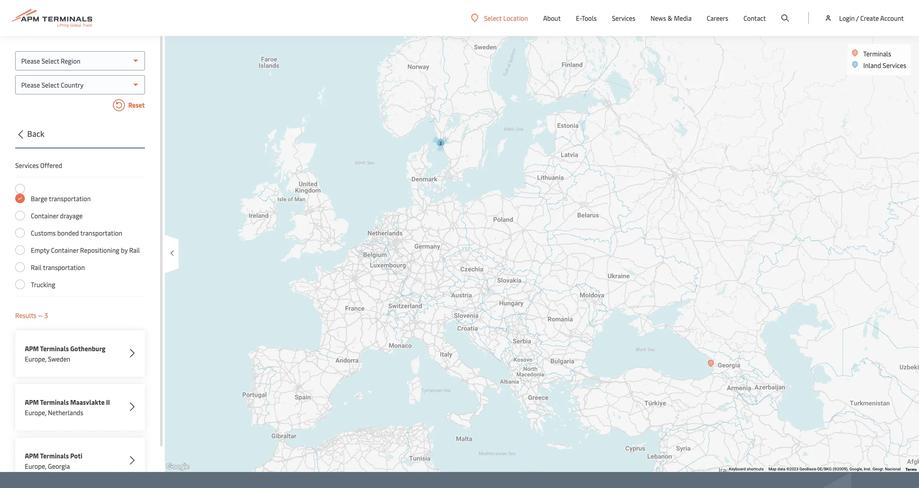 Task type: locate. For each thing, give the bounding box(es) containing it.
1 vertical spatial rail
[[31, 263, 42, 272]]

0 horizontal spatial rail
[[31, 263, 42, 272]]

maasvlakte
[[70, 398, 105, 407]]

europe, for apm terminals poti europe, georgia
[[25, 462, 46, 471]]

rail
[[129, 246, 140, 255], [31, 263, 42, 272]]

europe, left netherlands
[[25, 408, 46, 417]]

1 horizontal spatial rail
[[129, 246, 140, 255]]

container drayage
[[31, 211, 83, 220]]

europe,
[[25, 355, 46, 364], [25, 408, 46, 417], [25, 462, 46, 471]]

2 vertical spatial apm
[[25, 452, 39, 460]]

rail right by
[[129, 246, 140, 255]]

back button
[[13, 128, 145, 149]]

offered
[[40, 161, 62, 170]]

news & media
[[651, 14, 692, 22]]

services button
[[612, 0, 636, 36]]

rail right rail transportation radio on the bottom left of page
[[31, 263, 42, 272]]

2 vertical spatial europe,
[[25, 462, 46, 471]]

1 horizontal spatial services
[[612, 14, 636, 22]]

services right tools
[[612, 14, 636, 22]]

bonded
[[57, 229, 79, 237]]

0 horizontal spatial services
[[15, 161, 39, 170]]

empty container repositioning by rail
[[31, 246, 140, 255]]

account
[[880, 14, 904, 22]]

1 vertical spatial apm
[[25, 398, 39, 407]]

news
[[651, 14, 666, 22]]

keyboard
[[729, 467, 746, 472]]

transportation up repositioning
[[80, 229, 122, 237]]

georgia
[[48, 462, 70, 471]]

container
[[31, 211, 58, 220], [51, 246, 79, 255]]

terminals up georgia
[[40, 452, 69, 460]]

careers
[[707, 14, 729, 22]]

transportation up trucking
[[43, 263, 85, 272]]

sweden
[[48, 355, 70, 364]]

0 vertical spatial europe,
[[25, 355, 46, 364]]

services
[[612, 14, 636, 22], [883, 61, 907, 70], [15, 161, 39, 170]]

0 vertical spatial container
[[31, 211, 58, 220]]

terminals up netherlands
[[40, 398, 69, 407]]

3 apm from the top
[[25, 452, 39, 460]]

©2023
[[787, 467, 799, 472]]

services for services
[[612, 14, 636, 22]]

2 vertical spatial transportation
[[43, 263, 85, 272]]

2 vertical spatial services
[[15, 161, 39, 170]]

europe, inside apm terminals gothenburg europe, sweden
[[25, 355, 46, 364]]

about button
[[543, 0, 561, 36]]

barge
[[31, 194, 47, 203]]

contact
[[744, 14, 766, 22]]

terminals inside apm terminals maasvlakte ii europe, netherlands
[[40, 398, 69, 407]]

ii
[[106, 398, 110, 407]]

transportation
[[49, 194, 91, 203], [80, 229, 122, 237], [43, 263, 85, 272]]

shortcuts
[[747, 467, 764, 472]]

1 apm from the top
[[25, 344, 39, 353]]

0 vertical spatial apm
[[25, 344, 39, 353]]

terminals inside apm terminals poti europe, georgia
[[40, 452, 69, 460]]

europe, inside apm terminals poti europe, georgia
[[25, 462, 46, 471]]

apm terminals poti europe, georgia
[[25, 452, 82, 471]]

select location button
[[471, 13, 528, 22]]

by
[[121, 246, 128, 255]]

services left "offered"
[[15, 161, 39, 170]]

select location
[[484, 13, 528, 22]]

gothenburg
[[70, 344, 105, 353]]

None radio
[[15, 184, 25, 194]]

europe, left georgia
[[25, 462, 46, 471]]

services right inland at the top
[[883, 61, 907, 70]]

inland services
[[864, 61, 907, 70]]

—
[[38, 311, 43, 320]]

2
[[440, 141, 442, 146]]

Rail transportation radio
[[15, 263, 25, 272]]

poti
[[70, 452, 82, 460]]

terminals
[[864, 49, 891, 58], [40, 344, 69, 353], [40, 398, 69, 407], [40, 452, 69, 460]]

3 europe, from the top
[[25, 462, 46, 471]]

transportation for barge transportation
[[49, 194, 91, 203]]

container up customs
[[31, 211, 58, 220]]

terminals inside apm terminals gothenburg europe, sweden
[[40, 344, 69, 353]]

1 vertical spatial transportation
[[80, 229, 122, 237]]

/
[[856, 14, 859, 22]]

2 apm from the top
[[25, 398, 39, 407]]

customs bonded transportation
[[31, 229, 122, 237]]

careers button
[[707, 0, 729, 36]]

container down bonded
[[51, 246, 79, 255]]

0 vertical spatial services
[[612, 14, 636, 22]]

terminals up inland at the top
[[864, 49, 891, 58]]

results — 3
[[15, 311, 48, 320]]

apm inside apm terminals poti europe, georgia
[[25, 452, 39, 460]]

0 vertical spatial rail
[[129, 246, 140, 255]]

transportation up drayage
[[49, 194, 91, 203]]

about
[[543, 14, 561, 22]]

0 vertical spatial transportation
[[49, 194, 91, 203]]

apm
[[25, 344, 39, 353], [25, 398, 39, 407], [25, 452, 39, 460]]

2 europe, from the top
[[25, 408, 46, 417]]

terminals up sweden at left
[[40, 344, 69, 353]]

1 vertical spatial services
[[883, 61, 907, 70]]

terminals for poti
[[40, 452, 69, 460]]

europe, inside apm terminals maasvlakte ii europe, netherlands
[[25, 408, 46, 417]]

1 europe, from the top
[[25, 355, 46, 364]]

apm for apm terminals poti
[[25, 452, 39, 460]]

1 vertical spatial europe,
[[25, 408, 46, 417]]

apm inside apm terminals gothenburg europe, sweden
[[25, 344, 39, 353]]

location
[[503, 13, 528, 22]]

apm inside apm terminals maasvlakte ii europe, netherlands
[[25, 398, 39, 407]]

europe, left sweden at left
[[25, 355, 46, 364]]



Task type: describe. For each thing, give the bounding box(es) containing it.
inst.
[[864, 467, 872, 472]]

keyboard shortcuts button
[[729, 467, 764, 473]]

europe, for apm terminals gothenburg europe, sweden
[[25, 355, 46, 364]]

tools
[[582, 14, 597, 22]]

reset button
[[15, 99, 145, 113]]

1 vertical spatial container
[[51, 246, 79, 255]]

inland
[[864, 61, 881, 70]]

(©2009),
[[833, 467, 849, 472]]

contact button
[[744, 0, 766, 36]]

Customs bonded transportation radio
[[15, 228, 25, 238]]

Container drayage radio
[[15, 211, 25, 221]]

de/bkg
[[818, 467, 832, 472]]

terminals for maasvlakte
[[40, 398, 69, 407]]

empty
[[31, 246, 49, 255]]

Empty Container Repositioning by Rail radio
[[15, 245, 25, 255]]

netherlands
[[48, 408, 83, 417]]

google image
[[165, 462, 191, 472]]

3
[[44, 311, 48, 320]]

e-
[[576, 14, 582, 22]]

e-tools button
[[576, 0, 597, 36]]

map data ©2023 geobasis-de/bkg (©2009), google, inst. geogr. nacional
[[769, 467, 901, 472]]

drayage
[[60, 211, 83, 220]]

apm for apm terminals gothenburg
[[25, 344, 39, 353]]

login
[[839, 14, 855, 22]]

media
[[674, 14, 692, 22]]

terms
[[906, 467, 917, 472]]

google,
[[850, 467, 863, 472]]

apm for apm terminals maasvlakte ii
[[25, 398, 39, 407]]

geobasis-
[[800, 467, 818, 472]]

login / create account
[[839, 14, 904, 22]]

nacional
[[885, 467, 901, 472]]

apm terminals gothenburg europe, sweden
[[25, 344, 105, 364]]

results
[[15, 311, 36, 320]]

news & media button
[[651, 0, 692, 36]]

repositioning
[[80, 246, 119, 255]]

terminals for gothenburg
[[40, 344, 69, 353]]

keyboard shortcuts
[[729, 467, 764, 472]]

create
[[861, 14, 879, 22]]

apm terminals maasvlakte ii europe, netherlands
[[25, 398, 110, 417]]

reset
[[127, 101, 145, 109]]

barge transportation
[[31, 194, 91, 203]]

terms link
[[906, 467, 917, 472]]

e-tools
[[576, 14, 597, 22]]

login / create account link
[[825, 0, 904, 36]]

trucking
[[31, 280, 55, 289]]

2 horizontal spatial services
[[883, 61, 907, 70]]

back
[[27, 128, 44, 139]]

&
[[668, 14, 673, 22]]

Trucking radio
[[15, 280, 25, 289]]

rail transportation
[[31, 263, 85, 272]]

transportation for rail transportation
[[43, 263, 85, 272]]

services offered
[[15, 161, 62, 170]]

map region
[[128, 0, 919, 482]]

geogr.
[[873, 467, 884, 472]]

services for services offered
[[15, 161, 39, 170]]

data
[[778, 467, 786, 472]]

customs
[[31, 229, 56, 237]]

Barge transportation radio
[[15, 194, 25, 203]]

map
[[769, 467, 777, 472]]

select
[[484, 13, 502, 22]]



Task type: vqa. For each thing, say whether or not it's contained in the screenshot.
–
no



